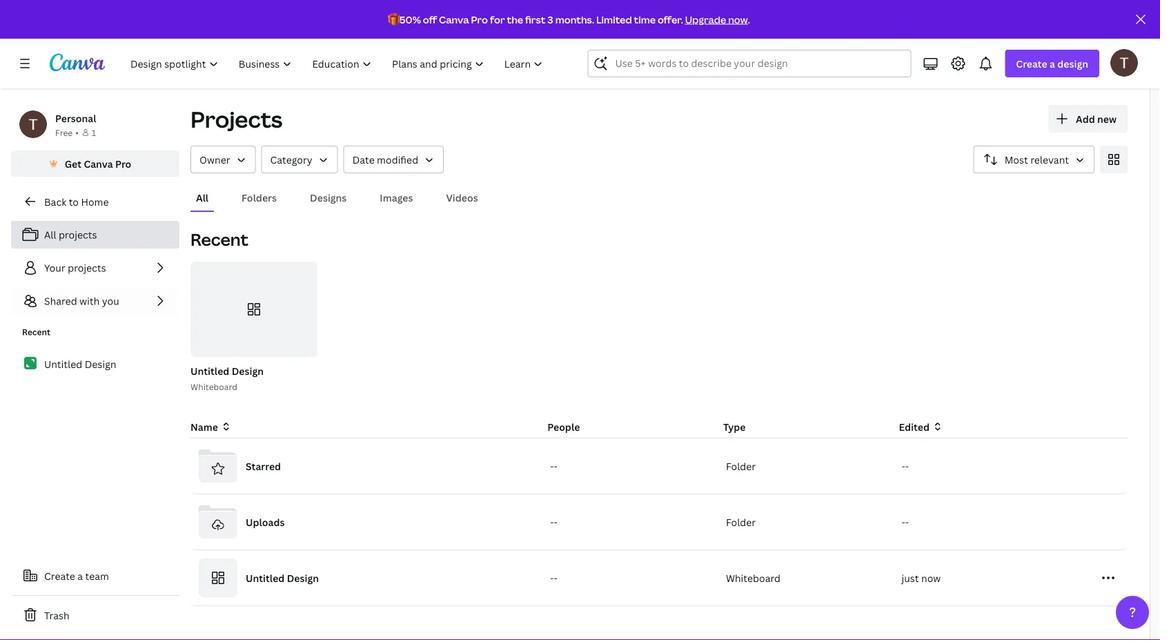 Task type: describe. For each thing, give the bounding box(es) containing it.
off
[[423, 13, 437, 26]]

owner
[[200, 153, 230, 166]]

top level navigation element
[[122, 50, 555, 77]]

folder for uploads
[[726, 515, 756, 529]]

•
[[75, 127, 79, 138]]

1 vertical spatial whiteboard
[[726, 571, 781, 584]]

shared with you link
[[11, 287, 180, 315]]

0 horizontal spatial untitled
[[44, 357, 82, 371]]

just now
[[902, 571, 941, 584]]

limited
[[597, 13, 632, 26]]

with
[[80, 294, 100, 308]]

.
[[748, 13, 750, 26]]

a for team
[[78, 569, 83, 582]]

modified
[[377, 153, 419, 166]]

you
[[102, 294, 119, 308]]

trash link
[[11, 601, 180, 629]]

starred
[[246, 460, 281, 473]]

all projects link
[[11, 221, 180, 249]]

Category button
[[261, 146, 338, 173]]

0 vertical spatial now
[[729, 13, 748, 26]]

free
[[55, 127, 73, 138]]

list containing all projects
[[11, 221, 180, 315]]

Search search field
[[616, 50, 884, 77]]

uploads
[[246, 515, 285, 529]]

2 horizontal spatial untitled
[[246, 571, 285, 584]]

designs button
[[305, 184, 352, 211]]

videos button
[[441, 184, 484, 211]]

create a team button
[[11, 562, 180, 590]]

all for all projects
[[44, 228, 56, 241]]

name
[[191, 420, 218, 433]]

untitled design inside untitled design link
[[44, 357, 116, 371]]

projects for your projects
[[68, 261, 106, 274]]

all projects
[[44, 228, 97, 241]]

back
[[44, 195, 66, 208]]

🎁
[[388, 13, 398, 26]]

1 horizontal spatial untitled design
[[246, 571, 319, 584]]

0 vertical spatial pro
[[471, 13, 488, 26]]

folders button
[[236, 184, 282, 211]]

new
[[1098, 112, 1117, 125]]

most
[[1005, 153, 1029, 166]]

design inside untitled design whiteboard
[[232, 364, 264, 377]]

Date modified button
[[344, 146, 444, 173]]

🎁 50% off canva pro for the first 3 months. limited time offer. upgrade now .
[[388, 13, 750, 26]]

create for create a design
[[1017, 57, 1048, 70]]

terry turtle image
[[1111, 49, 1139, 76]]

design
[[1058, 57, 1089, 70]]

pro inside button
[[115, 157, 131, 170]]

offer.
[[658, 13, 683, 26]]

date modified
[[353, 153, 419, 166]]

designs
[[310, 191, 347, 204]]

time
[[634, 13, 656, 26]]

free •
[[55, 127, 79, 138]]

Sort by button
[[974, 146, 1095, 173]]

1
[[92, 127, 96, 138]]

type
[[724, 420, 746, 433]]

get canva pro
[[65, 157, 131, 170]]

whiteboard inside untitled design whiteboard
[[191, 381, 237, 392]]

for
[[490, 13, 505, 26]]

create for create a team
[[44, 569, 75, 582]]

just
[[902, 571, 919, 584]]

add new button
[[1049, 105, 1128, 133]]

projects for all projects
[[59, 228, 97, 241]]

add new
[[1076, 112, 1117, 125]]

relevant
[[1031, 153, 1070, 166]]



Task type: vqa. For each thing, say whether or not it's contained in the screenshot.
the Beige
no



Task type: locate. For each thing, give the bounding box(es) containing it.
upgrade
[[685, 13, 727, 26]]

edited
[[899, 420, 930, 433]]

upgrade now button
[[685, 13, 748, 26]]

get canva pro button
[[11, 151, 180, 177]]

all button
[[191, 184, 214, 211]]

untitled design down shared with you
[[44, 357, 116, 371]]

untitled
[[44, 357, 82, 371], [191, 364, 229, 377], [246, 571, 285, 584]]

create inside create a design dropdown button
[[1017, 57, 1048, 70]]

date
[[353, 153, 375, 166]]

a left design
[[1050, 57, 1056, 70]]

1 vertical spatial all
[[44, 228, 56, 241]]

untitled down 'uploads'
[[246, 571, 285, 584]]

untitled design button
[[191, 362, 264, 380]]

1 vertical spatial recent
[[22, 326, 50, 338]]

recent down shared
[[22, 326, 50, 338]]

all inside button
[[196, 191, 209, 204]]

0 horizontal spatial pro
[[115, 157, 131, 170]]

category
[[270, 153, 313, 166]]

1 horizontal spatial a
[[1050, 57, 1056, 70]]

0 vertical spatial create
[[1017, 57, 1048, 70]]

0 vertical spatial canva
[[439, 13, 469, 26]]

back to home link
[[11, 188, 180, 215]]

pro left the for
[[471, 13, 488, 26]]

1 vertical spatial now
[[922, 571, 941, 584]]

--
[[550, 460, 558, 473], [902, 460, 909, 473], [550, 515, 558, 529], [902, 515, 909, 529], [550, 571, 558, 584]]

canva inside button
[[84, 157, 113, 170]]

first
[[525, 13, 546, 26]]

1 vertical spatial projects
[[68, 261, 106, 274]]

months.
[[556, 13, 595, 26]]

pro
[[471, 13, 488, 26], [115, 157, 131, 170]]

shared with you
[[44, 294, 119, 308]]

0 horizontal spatial untitled design
[[44, 357, 116, 371]]

0 vertical spatial folder
[[726, 460, 756, 473]]

your projects
[[44, 261, 106, 274]]

0 horizontal spatial recent
[[22, 326, 50, 338]]

edited button
[[899, 419, 1064, 434]]

images button
[[374, 184, 419, 211]]

create a design
[[1017, 57, 1089, 70]]

create a design button
[[1006, 50, 1100, 77]]

canva right get
[[84, 157, 113, 170]]

now
[[729, 13, 748, 26], [922, 571, 941, 584]]

create inside the 'create a team' button
[[44, 569, 75, 582]]

all
[[196, 191, 209, 204], [44, 228, 56, 241]]

create
[[1017, 57, 1048, 70], [44, 569, 75, 582]]

all down 'owner'
[[196, 191, 209, 204]]

0 horizontal spatial now
[[729, 13, 748, 26]]

now right upgrade
[[729, 13, 748, 26]]

1 vertical spatial a
[[78, 569, 83, 582]]

canva
[[439, 13, 469, 26], [84, 157, 113, 170]]

0 vertical spatial all
[[196, 191, 209, 204]]

50%
[[400, 13, 421, 26]]

untitled design link
[[11, 349, 180, 379]]

get
[[65, 157, 82, 170]]

1 horizontal spatial design
[[232, 364, 264, 377]]

Owner button
[[191, 146, 256, 173]]

-
[[550, 460, 554, 473], [554, 460, 558, 473], [902, 460, 906, 473], [906, 460, 909, 473], [550, 515, 554, 529], [554, 515, 558, 529], [902, 515, 906, 529], [906, 515, 909, 529], [550, 571, 554, 584], [554, 571, 558, 584]]

team
[[85, 569, 109, 582]]

1 horizontal spatial now
[[922, 571, 941, 584]]

folder
[[726, 460, 756, 473], [726, 515, 756, 529]]

None search field
[[588, 50, 912, 77]]

1 horizontal spatial recent
[[191, 228, 248, 251]]

a inside button
[[78, 569, 83, 582]]

folder for starred
[[726, 460, 756, 473]]

videos
[[446, 191, 478, 204]]

1 horizontal spatial untitled
[[191, 364, 229, 377]]

folders
[[242, 191, 277, 204]]

add
[[1076, 112, 1096, 125]]

a for design
[[1050, 57, 1056, 70]]

untitled design whiteboard
[[191, 364, 264, 392]]

back to home
[[44, 195, 109, 208]]

3
[[548, 13, 554, 26]]

projects down back to home
[[59, 228, 97, 241]]

your projects link
[[11, 254, 180, 282]]

1 vertical spatial untitled design
[[246, 571, 319, 584]]

2 horizontal spatial design
[[287, 571, 319, 584]]

0 vertical spatial untitled design
[[44, 357, 116, 371]]

create left team
[[44, 569, 75, 582]]

0 horizontal spatial whiteboard
[[191, 381, 237, 392]]

0 horizontal spatial canva
[[84, 157, 113, 170]]

a inside dropdown button
[[1050, 57, 1056, 70]]

create left design
[[1017, 57, 1048, 70]]

0 horizontal spatial all
[[44, 228, 56, 241]]

home
[[81, 195, 109, 208]]

all for all
[[196, 191, 209, 204]]

1 horizontal spatial canva
[[439, 13, 469, 26]]

0 vertical spatial recent
[[191, 228, 248, 251]]

0 vertical spatial a
[[1050, 57, 1056, 70]]

now right just
[[922, 571, 941, 584]]

projects right your
[[68, 261, 106, 274]]

name button
[[191, 419, 232, 434]]

shared
[[44, 294, 77, 308]]

whiteboard
[[191, 381, 237, 392], [726, 571, 781, 584]]

projects
[[59, 228, 97, 241], [68, 261, 106, 274]]

your
[[44, 261, 65, 274]]

0 vertical spatial whiteboard
[[191, 381, 237, 392]]

0 horizontal spatial a
[[78, 569, 83, 582]]

1 horizontal spatial pro
[[471, 13, 488, 26]]

1 vertical spatial create
[[44, 569, 75, 582]]

a left team
[[78, 569, 83, 582]]

canva right off
[[439, 13, 469, 26]]

most relevant
[[1005, 153, 1070, 166]]

people
[[548, 420, 580, 433]]

1 horizontal spatial create
[[1017, 57, 1048, 70]]

untitled up name button
[[191, 364, 229, 377]]

untitled design
[[44, 357, 116, 371], [246, 571, 319, 584]]

0 horizontal spatial create
[[44, 569, 75, 582]]

to
[[69, 195, 79, 208]]

1 horizontal spatial all
[[196, 191, 209, 204]]

1 horizontal spatial whiteboard
[[726, 571, 781, 584]]

pro up back to home link
[[115, 157, 131, 170]]

list
[[11, 221, 180, 315]]

all up your
[[44, 228, 56, 241]]

untitled inside untitled design whiteboard
[[191, 364, 229, 377]]

personal
[[55, 112, 96, 125]]

1 vertical spatial folder
[[726, 515, 756, 529]]

projects
[[191, 104, 283, 134]]

recent down all button at the left top of page
[[191, 228, 248, 251]]

1 vertical spatial canva
[[84, 157, 113, 170]]

untitled down shared
[[44, 357, 82, 371]]

images
[[380, 191, 413, 204]]

2 folder from the top
[[726, 515, 756, 529]]

the
[[507, 13, 523, 26]]

1 vertical spatial pro
[[115, 157, 131, 170]]

recent
[[191, 228, 248, 251], [22, 326, 50, 338]]

design
[[85, 357, 116, 371], [232, 364, 264, 377], [287, 571, 319, 584]]

a
[[1050, 57, 1056, 70], [78, 569, 83, 582]]

0 vertical spatial projects
[[59, 228, 97, 241]]

1 folder from the top
[[726, 460, 756, 473]]

0 horizontal spatial design
[[85, 357, 116, 371]]

untitled design down 'uploads'
[[246, 571, 319, 584]]

create a team
[[44, 569, 109, 582]]

trash
[[44, 609, 69, 622]]



